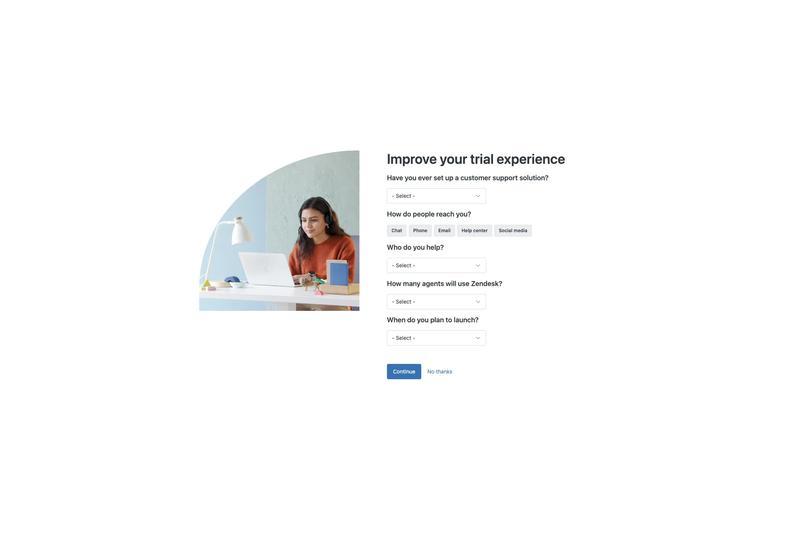 Task type: locate. For each thing, give the bounding box(es) containing it.
2 select from the top
[[396, 262, 412, 269]]

up
[[446, 174, 454, 182]]

- select - button
[[387, 188, 487, 204], [387, 258, 487, 273], [387, 294, 487, 310], [387, 331, 487, 346]]

1 vertical spatial do
[[404, 243, 412, 251]]

1 - select - from the top
[[392, 192, 416, 199]]

you left plan
[[418, 316, 429, 324]]

3 - select - button from the top
[[387, 294, 487, 310]]

do right "when"
[[408, 316, 416, 324]]

select up "when"
[[396, 298, 412, 305]]

1 vertical spatial you
[[414, 243, 425, 251]]

- select - button down help?
[[387, 258, 487, 273]]

have you ever set up a customer support solution?
[[387, 174, 549, 182]]

how left many
[[387, 280, 402, 288]]

- down have
[[392, 192, 395, 199]]

improve your trial experience
[[387, 150, 566, 167]]

- down "when"
[[392, 335, 395, 341]]

0 vertical spatial do
[[403, 210, 412, 218]]

- select - up many
[[392, 262, 416, 269]]

3 - select - from the top
[[392, 298, 416, 305]]

- select - down "when"
[[392, 335, 416, 341]]

select down "when"
[[396, 335, 412, 341]]

many
[[403, 280, 421, 288]]

-
[[392, 192, 395, 199], [413, 192, 416, 199], [392, 262, 395, 269], [413, 262, 416, 269], [392, 298, 395, 305], [413, 298, 416, 305], [392, 335, 395, 341], [413, 335, 416, 341]]

- select - up "when"
[[392, 298, 416, 305]]

2 vertical spatial do
[[408, 316, 416, 324]]

4 - select - from the top
[[392, 335, 416, 341]]

2 how from the top
[[387, 280, 402, 288]]

email
[[439, 228, 451, 233]]

1 - select - button from the top
[[387, 188, 487, 204]]

select up many
[[396, 262, 412, 269]]

who do you help?
[[387, 243, 444, 251]]

chat
[[392, 228, 403, 233]]

help
[[462, 228, 473, 233]]

- select - button down set
[[387, 188, 487, 204]]

- down many
[[413, 298, 416, 305]]

use
[[458, 280, 470, 288]]

agents
[[423, 280, 445, 288]]

- select -
[[392, 192, 416, 199], [392, 262, 416, 269], [392, 298, 416, 305], [392, 335, 416, 341]]

4 - select - button from the top
[[387, 331, 487, 346]]

2 vertical spatial you
[[418, 316, 429, 324]]

reach
[[437, 210, 455, 218]]

how up chat
[[387, 210, 402, 218]]

2 - select - from the top
[[392, 262, 416, 269]]

when
[[387, 316, 406, 324]]

continue
[[394, 368, 416, 375]]

you
[[405, 174, 417, 182], [414, 243, 425, 251], [418, 316, 429, 324]]

how for how many agents will use zendesk?
[[387, 280, 402, 288]]

how for how do people reach you?
[[387, 210, 402, 218]]

select
[[396, 192, 412, 199], [396, 262, 412, 269], [396, 298, 412, 305], [396, 335, 412, 341]]

no thanks button
[[422, 364, 459, 380]]

0 vertical spatial how
[[387, 210, 402, 218]]

select down have
[[396, 192, 412, 199]]

select for 2nd - select - popup button from the top
[[396, 262, 412, 269]]

help center button
[[458, 225, 493, 237]]

select for first - select - popup button from the bottom of the page
[[396, 335, 412, 341]]

will
[[446, 280, 457, 288]]

- select - for third - select - popup button
[[392, 298, 416, 305]]

social media
[[499, 228, 528, 233]]

no
[[428, 368, 435, 375]]

4 select from the top
[[396, 335, 412, 341]]

you left help?
[[414, 243, 425, 251]]

1 how from the top
[[387, 210, 402, 218]]

do right who
[[404, 243, 412, 251]]

thanks
[[436, 368, 453, 375]]

social media button
[[495, 225, 533, 237]]

media
[[514, 228, 528, 233]]

- select - button up plan
[[387, 294, 487, 310]]

how
[[387, 210, 402, 218], [387, 280, 402, 288]]

0 vertical spatial you
[[405, 174, 417, 182]]

help?
[[427, 243, 444, 251]]

center
[[474, 228, 488, 233]]

3 select from the top
[[396, 298, 412, 305]]

select for 1st - select - popup button
[[396, 192, 412, 199]]

solution?
[[520, 174, 549, 182]]

- select - button down plan
[[387, 331, 487, 346]]

- select - down have
[[392, 192, 416, 199]]

1 select from the top
[[396, 192, 412, 199]]

do for who
[[404, 243, 412, 251]]

do
[[403, 210, 412, 218], [404, 243, 412, 251], [408, 316, 416, 324]]

you left ever
[[405, 174, 417, 182]]

1 vertical spatial how
[[387, 280, 402, 288]]

chat button
[[387, 225, 407, 237]]

- down who do you help?
[[413, 262, 416, 269]]

set
[[434, 174, 444, 182]]

continue button
[[387, 364, 422, 380]]

- select - for 2nd - select - popup button from the top
[[392, 262, 416, 269]]

experience
[[497, 150, 566, 167]]

do left the people
[[403, 210, 412, 218]]



Task type: vqa. For each thing, say whether or not it's contained in the screenshot.
Make
no



Task type: describe. For each thing, give the bounding box(es) containing it.
social
[[499, 228, 513, 233]]

a
[[456, 174, 459, 182]]

ever
[[419, 174, 432, 182]]

- select - for 1st - select - popup button
[[392, 192, 416, 199]]

improve
[[387, 150, 437, 167]]

no thanks
[[428, 368, 453, 375]]

- up the people
[[413, 192, 416, 199]]

phone button
[[409, 225, 432, 237]]

- down who
[[392, 262, 395, 269]]

launch?
[[454, 316, 479, 324]]

how many agents will use zendesk?
[[387, 280, 503, 288]]

zendesk?
[[472, 280, 503, 288]]

you for when
[[418, 316, 429, 324]]

customer service agent wearing a headset and sitting at a desk as balloons float through the air in celebration. image
[[199, 150, 387, 311]]

support
[[493, 174, 518, 182]]

plan
[[431, 316, 445, 324]]

select for third - select - popup button
[[396, 298, 412, 305]]

when do you plan to launch?
[[387, 316, 479, 324]]

customer
[[461, 174, 492, 182]]

email button
[[434, 225, 456, 237]]

people
[[413, 210, 435, 218]]

help center
[[462, 228, 488, 233]]

your
[[440, 150, 468, 167]]

who
[[387, 243, 402, 251]]

- up "when"
[[392, 298, 395, 305]]

do for when
[[408, 316, 416, 324]]

do for how
[[403, 210, 412, 218]]

have
[[387, 174, 404, 182]]

you?
[[457, 210, 472, 218]]

- down 'when do you plan to launch?'
[[413, 335, 416, 341]]

2 - select - button from the top
[[387, 258, 487, 273]]

trial
[[471, 150, 494, 167]]

how do people reach you?
[[387, 210, 472, 218]]

- select - for first - select - popup button from the bottom of the page
[[392, 335, 416, 341]]

phone
[[414, 228, 428, 233]]

you for who
[[414, 243, 425, 251]]

to
[[446, 316, 453, 324]]



